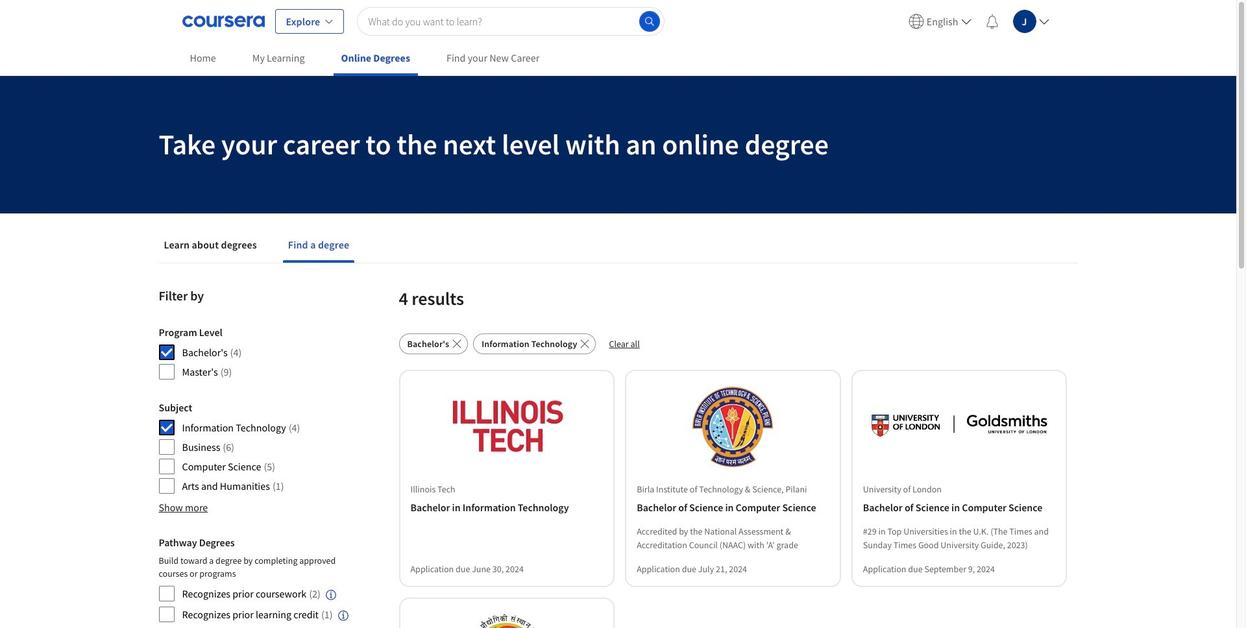 Task type: vqa. For each thing, say whether or not it's contained in the screenshot.
tab list
yes



Task type: describe. For each thing, give the bounding box(es) containing it.
1 vertical spatial information about this filter image
[[338, 611, 348, 621]]

birla institute of technology & science, pilani logo image
[[642, 387, 824, 467]]

0 vertical spatial information about this filter image
[[326, 590, 336, 600]]

3 group from the top
[[159, 536, 357, 625]]



Task type: locate. For each thing, give the bounding box(es) containing it.
0 vertical spatial group
[[159, 326, 357, 380]]

2 group from the top
[[159, 401, 357, 495]]

illinois tech logo image
[[416, 387, 598, 467]]

None search field
[[357, 7, 664, 35]]

group
[[159, 326, 357, 380], [159, 401, 357, 495], [159, 536, 357, 625]]

information about this filter image
[[326, 590, 336, 600], [338, 611, 348, 621]]

1 group from the top
[[159, 326, 357, 380]]

2 vertical spatial group
[[159, 536, 357, 625]]

menu
[[903, 0, 1054, 42]]

coursera image
[[182, 11, 264, 31]]

1 horizontal spatial information about this filter image
[[338, 611, 348, 621]]

0 horizontal spatial information about this filter image
[[326, 590, 336, 600]]

1 vertical spatial group
[[159, 401, 357, 495]]

tab list
[[159, 229, 1078, 263]]

university of london logo image
[[868, 387, 1050, 467]]

What do you want to learn? text field
[[357, 7, 664, 35]]



